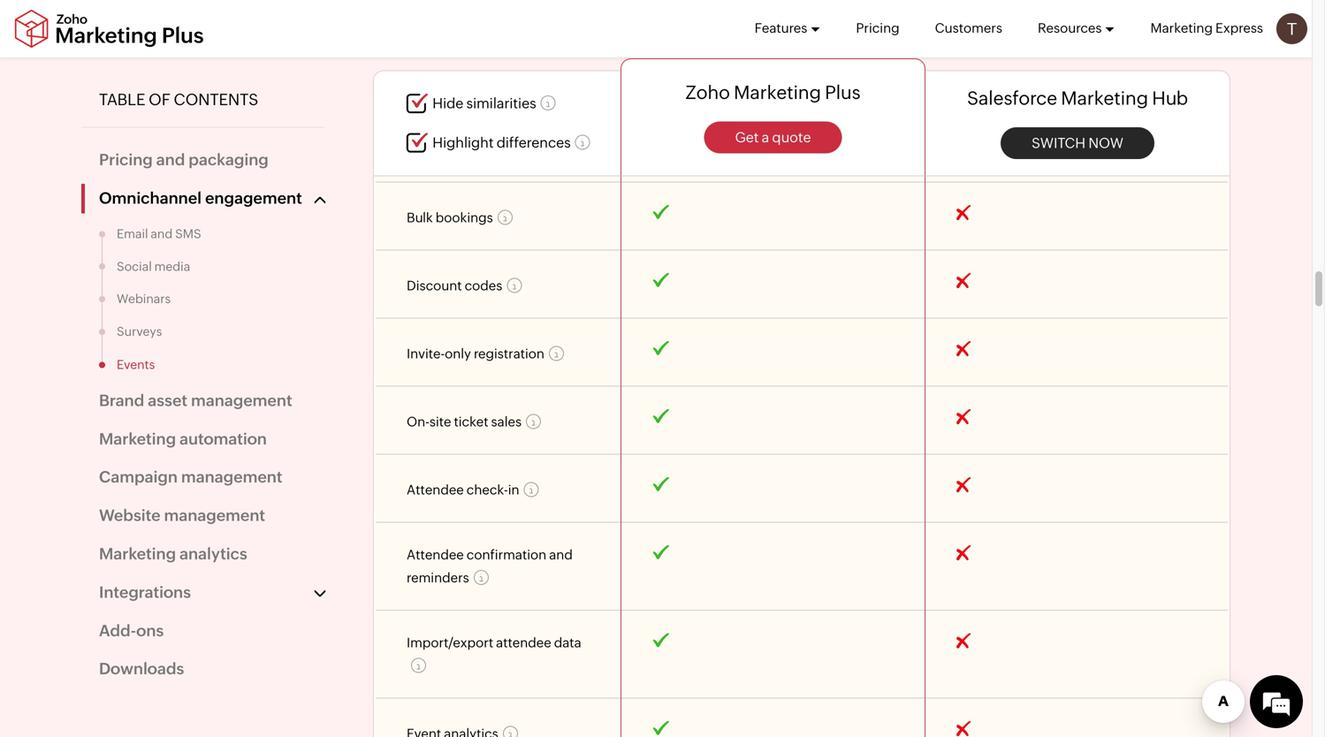Task type: vqa. For each thing, say whether or not it's contained in the screenshot.
Add-Ons
yes



Task type: describe. For each thing, give the bounding box(es) containing it.
get
[[735, 129, 759, 145]]

campaign
[[99, 468, 178, 486]]

media
[[154, 259, 190, 273]]

salesforce
[[968, 88, 1058, 109]]

quote
[[772, 129, 811, 145]]

pricing and packaging
[[99, 151, 269, 169]]

marketing for marketing express
[[1151, 20, 1213, 36]]

brand asset management
[[99, 392, 292, 410]]

table
[[99, 91, 145, 109]]

switch now link
[[1001, 127, 1155, 159]]

omnichannel engagement
[[99, 189, 302, 207]]

get a quote link
[[704, 121, 842, 153]]

and for pricing
[[156, 151, 185, 169]]

table of contents
[[99, 91, 259, 109]]

zoho marketing plus
[[686, 82, 861, 103]]

zoho marketingplus logo image
[[13, 9, 205, 48]]

and for email
[[151, 227, 173, 241]]

surveys
[[117, 324, 162, 339]]

highlight differences
[[433, 134, 571, 151]]

resources link
[[1038, 0, 1116, 57]]

management for campaign management
[[181, 468, 283, 486]]

similarities
[[467, 95, 537, 112]]

automation
[[180, 430, 267, 448]]

omnichannel
[[99, 189, 202, 207]]

email and sms
[[117, 227, 201, 241]]

pricing for pricing and packaging
[[99, 151, 153, 169]]

pricing link
[[856, 0, 900, 57]]

social
[[117, 259, 152, 273]]

salesforce marketing hub
[[968, 88, 1189, 109]]

features link
[[755, 0, 821, 57]]

analytics
[[180, 545, 247, 563]]

integrations
[[99, 584, 191, 602]]

marketing up now on the top right
[[1062, 88, 1149, 109]]

plus
[[825, 82, 861, 103]]

terry turtle image
[[1277, 13, 1308, 44]]

campaign management
[[99, 468, 283, 486]]

sms
[[175, 227, 201, 241]]

website management
[[99, 507, 265, 525]]

contents
[[174, 91, 259, 109]]

events
[[117, 358, 155, 372]]

zoho
[[686, 82, 730, 103]]

resources
[[1038, 20, 1102, 36]]

marketing express
[[1151, 20, 1264, 36]]



Task type: locate. For each thing, give the bounding box(es) containing it.
add-ons
[[99, 622, 164, 640]]

features
[[755, 20, 808, 36]]

marketing for marketing analytics
[[99, 545, 176, 563]]

management up automation
[[191, 392, 292, 410]]

and up omnichannel
[[156, 151, 185, 169]]

and
[[156, 151, 185, 169], [151, 227, 173, 241]]

marketing automation
[[99, 430, 267, 448]]

pricing up omnichannel
[[99, 151, 153, 169]]

0 vertical spatial pricing
[[856, 20, 900, 36]]

asset
[[148, 392, 188, 410]]

1 vertical spatial pricing
[[99, 151, 153, 169]]

marketing for marketing automation
[[99, 430, 176, 448]]

add-
[[99, 622, 136, 640]]

management down automation
[[181, 468, 283, 486]]

and left sms
[[151, 227, 173, 241]]

0 vertical spatial management
[[191, 392, 292, 410]]

1 vertical spatial management
[[181, 468, 283, 486]]

management for website management
[[164, 507, 265, 525]]

packaging
[[189, 151, 269, 169]]

1 vertical spatial and
[[151, 227, 173, 241]]

get a quote
[[735, 129, 811, 145]]

marketing analytics
[[99, 545, 247, 563]]

downloads
[[99, 660, 184, 678]]

marketing up get a quote
[[734, 82, 822, 103]]

management up 'analytics'
[[164, 507, 265, 525]]

marketing up integrations
[[99, 545, 176, 563]]

highlight
[[433, 134, 494, 151]]

2 vertical spatial management
[[164, 507, 265, 525]]

marketing left express
[[1151, 20, 1213, 36]]

engagement
[[205, 189, 302, 207]]

ons
[[136, 622, 164, 640]]

webinars
[[117, 292, 171, 306]]

now
[[1089, 135, 1124, 151]]

brand
[[99, 392, 144, 410]]

marketing
[[1151, 20, 1213, 36], [734, 82, 822, 103], [1062, 88, 1149, 109], [99, 430, 176, 448], [99, 545, 176, 563]]

hub
[[1153, 88, 1189, 109]]

hide similarities
[[433, 95, 537, 112]]

pricing
[[856, 20, 900, 36], [99, 151, 153, 169]]

0 horizontal spatial pricing
[[99, 151, 153, 169]]

customers
[[935, 20, 1003, 36]]

hide
[[433, 95, 464, 112]]

differences
[[497, 134, 571, 151]]

0 vertical spatial and
[[156, 151, 185, 169]]

marketing express link
[[1151, 0, 1264, 57]]

switch
[[1032, 135, 1086, 151]]

pricing for pricing
[[856, 20, 900, 36]]

express
[[1216, 20, 1264, 36]]

a
[[762, 129, 770, 145]]

marketing up campaign
[[99, 430, 176, 448]]

website
[[99, 507, 161, 525]]

pricing up plus
[[856, 20, 900, 36]]

switch now
[[1032, 135, 1124, 151]]

social media
[[117, 259, 190, 273]]

management
[[191, 392, 292, 410], [181, 468, 283, 486], [164, 507, 265, 525]]

1 horizontal spatial pricing
[[856, 20, 900, 36]]

of
[[149, 91, 171, 109]]

email
[[117, 227, 148, 241]]

customers link
[[935, 0, 1003, 57]]



